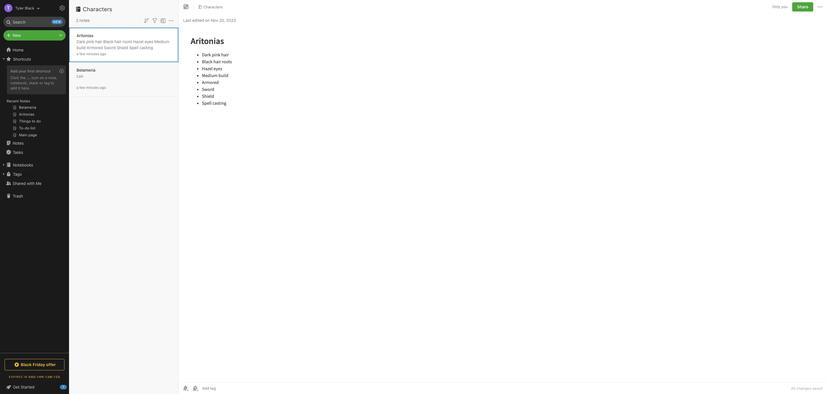 Task type: vqa. For each thing, say whether or not it's contained in the screenshot.
2nd tab from the right
no



Task type: locate. For each thing, give the bounding box(es) containing it.
friday
[[33, 362, 45, 367]]

notes
[[79, 18, 90, 23]]

1 vertical spatial notes
[[13, 141, 24, 145]]

hair
[[95, 39, 102, 44], [114, 39, 121, 44]]

1 vertical spatial a few minutes ago
[[77, 85, 106, 90]]

note list element
[[69, 0, 179, 394]]

shortcuts button
[[0, 54, 69, 64]]

a few minutes ago down armored
[[77, 52, 106, 56]]

2 vertical spatial a
[[77, 85, 78, 90]]

Sort options field
[[143, 17, 150, 24]]

1 few from the top
[[79, 52, 85, 56]]

spell
[[129, 45, 138, 50]]

new
[[13, 33, 21, 38]]

sword
[[104, 45, 116, 50]]

0 horizontal spatial hair
[[95, 39, 102, 44]]

new search field
[[7, 17, 63, 27]]

minutes down armored
[[86, 52, 99, 56]]

a for dark pink hair black hair roots hazel eyes medium build armored sword shield spell casting
[[77, 52, 78, 56]]

characters inside button
[[203, 4, 223, 9]]

pink
[[86, 39, 94, 44]]

home link
[[0, 45, 69, 54]]

notes right recent
[[20, 99, 30, 103]]

1 vertical spatial ago
[[100, 85, 106, 90]]

hazel
[[133, 39, 144, 44]]

edited
[[192, 18, 204, 23]]

0 vertical spatial a few minutes ago
[[77, 52, 106, 56]]

group containing add your first shortcut
[[0, 64, 69, 141]]

0 vertical spatial black
[[25, 6, 34, 10]]

0 vertical spatial notes
[[20, 99, 30, 103]]

0 horizontal spatial characters
[[83, 6, 112, 12]]

a for lon
[[77, 85, 78, 90]]

icon
[[31, 75, 39, 80]]

add filters image
[[151, 17, 158, 24]]

1 ago from the top
[[100, 52, 106, 56]]

tag
[[44, 81, 50, 85]]

note window element
[[179, 0, 827, 394]]

minutes for dark pink hair black hair roots hazel eyes medium build armored sword shield spell casting
[[86, 52, 99, 56]]

1 vertical spatial on
[[40, 75, 44, 80]]

few down the build
[[79, 52, 85, 56]]

0 horizontal spatial more actions field
[[168, 17, 175, 24]]

first
[[27, 69, 35, 73]]

black friday offer button
[[5, 359, 64, 371]]

1 vertical spatial more actions field
[[168, 17, 175, 24]]

click
[[10, 75, 19, 80]]

group
[[0, 64, 69, 141]]

characters up notes
[[83, 6, 112, 12]]

expires
[[9, 375, 23, 379]]

0 vertical spatial a
[[77, 52, 78, 56]]

on inside icon on a note, notebook, stack or tag to add it here.
[[40, 75, 44, 80]]

dark pink hair black hair roots hazel eyes medium build armored sword shield spell casting
[[77, 39, 169, 50]]

black up in
[[21, 362, 32, 367]]

started
[[21, 385, 34, 390]]

note,
[[48, 75, 57, 80]]

1 horizontal spatial characters
[[203, 4, 223, 9]]

0 vertical spatial few
[[79, 52, 85, 56]]

0 vertical spatial more actions field
[[817, 2, 824, 12]]

hair up armored
[[95, 39, 102, 44]]

or
[[39, 81, 43, 85]]

a few minutes ago down lon
[[77, 85, 106, 90]]

a
[[77, 52, 78, 56], [45, 75, 47, 80], [77, 85, 78, 90]]

0 vertical spatial minutes
[[86, 52, 99, 56]]

a inside icon on a note, notebook, stack or tag to add it here.
[[45, 75, 47, 80]]

1 a few minutes ago from the top
[[77, 52, 106, 56]]

a few minutes ago for dark pink hair black hair roots hazel eyes medium build armored sword shield spell casting
[[77, 52, 106, 56]]

the
[[20, 75, 26, 80]]

1 minutes from the top
[[86, 52, 99, 56]]

Search text field
[[7, 17, 62, 27]]

notes inside group
[[20, 99, 30, 103]]

notes link
[[0, 138, 69, 148]]

20,
[[219, 18, 225, 23]]

black right tyler
[[25, 6, 34, 10]]

2 minutes from the top
[[86, 85, 99, 90]]

get started
[[13, 385, 34, 390]]

click the ...
[[10, 75, 30, 80]]

last
[[183, 18, 191, 23]]

1 vertical spatial minutes
[[86, 85, 99, 90]]

notes
[[20, 99, 30, 103], [13, 141, 24, 145]]

a up tag
[[45, 75, 47, 80]]

add tag image
[[192, 385, 199, 392]]

notes up tasks
[[13, 141, 24, 145]]

a down lon
[[77, 85, 78, 90]]

2 vertical spatial black
[[21, 362, 32, 367]]

0 vertical spatial ago
[[100, 52, 106, 56]]

to
[[51, 81, 54, 85]]

few down lon
[[79, 85, 85, 90]]

More actions field
[[817, 2, 824, 12], [168, 17, 175, 24]]

changes
[[797, 386, 811, 391]]

0 vertical spatial on
[[205, 18, 210, 23]]

black
[[25, 6, 34, 10], [103, 39, 113, 44], [21, 362, 32, 367]]

ago
[[100, 52, 106, 56], [100, 85, 106, 90]]

more actions field right view options field
[[168, 17, 175, 24]]

minutes
[[86, 52, 99, 56], [86, 85, 99, 90]]

characters
[[203, 4, 223, 9], [83, 6, 112, 12]]

1 vertical spatial few
[[79, 85, 85, 90]]

shield
[[117, 45, 128, 50]]

characters up 'nov'
[[203, 4, 223, 9]]

ago for aritonias
[[100, 52, 106, 56]]

0 horizontal spatial on
[[40, 75, 44, 80]]

on left 'nov'
[[205, 18, 210, 23]]

2 ago from the top
[[100, 85, 106, 90]]

casting
[[140, 45, 153, 50]]

add your first shortcut
[[10, 69, 51, 73]]

black inside dark pink hair black hair roots hazel eyes medium build armored sword shield spell casting
[[103, 39, 113, 44]]

a down the build
[[77, 52, 78, 56]]

1 horizontal spatial hair
[[114, 39, 121, 44]]

1 horizontal spatial on
[[205, 18, 210, 23]]

add a reminder image
[[182, 385, 189, 392]]

add
[[10, 69, 17, 73]]

recent notes
[[7, 99, 30, 103]]

tree
[[0, 45, 69, 353]]

shared with me link
[[0, 179, 69, 188]]

a few minutes ago
[[77, 52, 106, 56], [77, 85, 106, 90]]

minutes down belameria
[[86, 85, 99, 90]]

on up or
[[40, 75, 44, 80]]

on
[[205, 18, 210, 23], [40, 75, 44, 80]]

04d:14h:13m:11s
[[29, 375, 60, 379]]

on inside note window element
[[205, 18, 210, 23]]

trash link
[[0, 191, 69, 201]]

hair up shield at the left top
[[114, 39, 121, 44]]

Add tag field
[[202, 386, 245, 391]]

few for dark pink hair black hair roots hazel eyes medium build armored sword shield spell casting
[[79, 52, 85, 56]]

more actions field right share button
[[817, 2, 824, 12]]

tags button
[[0, 169, 69, 179]]

2 a few minutes ago from the top
[[77, 85, 106, 90]]

few
[[79, 52, 85, 56], [79, 85, 85, 90]]

1 vertical spatial a
[[45, 75, 47, 80]]

stack
[[29, 81, 38, 85]]

2 few from the top
[[79, 85, 85, 90]]

armored
[[87, 45, 103, 50]]

expand notebooks image
[[1, 163, 6, 167]]

black up the sword
[[103, 39, 113, 44]]

1 vertical spatial black
[[103, 39, 113, 44]]



Task type: describe. For each thing, give the bounding box(es) containing it.
trash
[[13, 193, 23, 198]]

tyler black
[[15, 6, 34, 10]]

...
[[27, 75, 30, 80]]

icon on a note, notebook, stack or tag to add it here.
[[10, 75, 57, 90]]

notebooks link
[[0, 160, 69, 169]]

saved
[[812, 386, 823, 391]]

black friday offer
[[21, 362, 56, 367]]

nov
[[211, 18, 218, 23]]

View options field
[[158, 17, 167, 24]]

more actions image
[[168, 17, 175, 24]]

tasks
[[13, 150, 23, 155]]

tasks button
[[0, 148, 69, 157]]

new button
[[3, 30, 66, 41]]

expand tags image
[[1, 172, 6, 176]]

shared
[[13, 181, 26, 186]]

it
[[18, 86, 20, 90]]

all changes saved
[[791, 386, 823, 391]]

tree containing home
[[0, 45, 69, 353]]

notebook,
[[10, 81, 28, 85]]

2 hair from the left
[[114, 39, 121, 44]]

new
[[53, 20, 61, 24]]

lon
[[77, 74, 83, 78]]

aritonias
[[77, 33, 93, 38]]

recent
[[7, 99, 19, 103]]

Account field
[[0, 2, 40, 14]]

medium
[[154, 39, 169, 44]]

shortcut
[[36, 69, 51, 73]]

few for lon
[[79, 85, 85, 90]]

characters button
[[196, 3, 225, 11]]

build
[[77, 45, 86, 50]]

Help and Learning task checklist field
[[0, 383, 69, 392]]

dark
[[77, 39, 85, 44]]

2 notes
[[76, 18, 90, 23]]

Add filters field
[[151, 17, 158, 24]]

1 horizontal spatial more actions field
[[817, 2, 824, 12]]

minutes for lon
[[86, 85, 99, 90]]

eyes
[[145, 39, 153, 44]]

roots
[[123, 39, 132, 44]]

2
[[76, 18, 78, 23]]

2023
[[226, 18, 236, 23]]

share
[[797, 4, 808, 9]]

in
[[24, 375, 27, 379]]

get
[[13, 385, 20, 390]]

1 hair from the left
[[95, 39, 102, 44]]

home
[[13, 47, 24, 52]]

your
[[18, 69, 26, 73]]

share button
[[792, 2, 813, 12]]

offer
[[46, 362, 56, 367]]

you
[[781, 4, 788, 9]]

characters inside note list element
[[83, 6, 112, 12]]

only
[[772, 4, 780, 9]]

expires in 04d:14h:13m:11s
[[9, 375, 60, 379]]

black inside field
[[25, 6, 34, 10]]

black inside popup button
[[21, 362, 32, 367]]

shared with me
[[13, 181, 42, 186]]

notebooks
[[13, 162, 33, 167]]

belameria
[[77, 67, 95, 72]]

shortcuts
[[13, 57, 31, 61]]

ago for belameria
[[100, 85, 106, 90]]

a few minutes ago for lon
[[77, 85, 106, 90]]

Note Editor text field
[[179, 28, 827, 382]]

last edited on nov 20, 2023
[[183, 18, 236, 23]]

add
[[10, 86, 17, 90]]

me
[[36, 181, 42, 186]]

tags
[[13, 172, 22, 177]]

more actions image
[[817, 3, 824, 10]]

click to collapse image
[[67, 384, 71, 390]]

notes inside notes link
[[13, 141, 24, 145]]

settings image
[[59, 5, 66, 12]]

7
[[62, 385, 64, 389]]

tyler
[[15, 6, 24, 10]]

all
[[791, 386, 796, 391]]

expand note image
[[183, 3, 190, 10]]

with
[[27, 181, 35, 186]]

here.
[[21, 86, 30, 90]]

only you
[[772, 4, 788, 9]]



